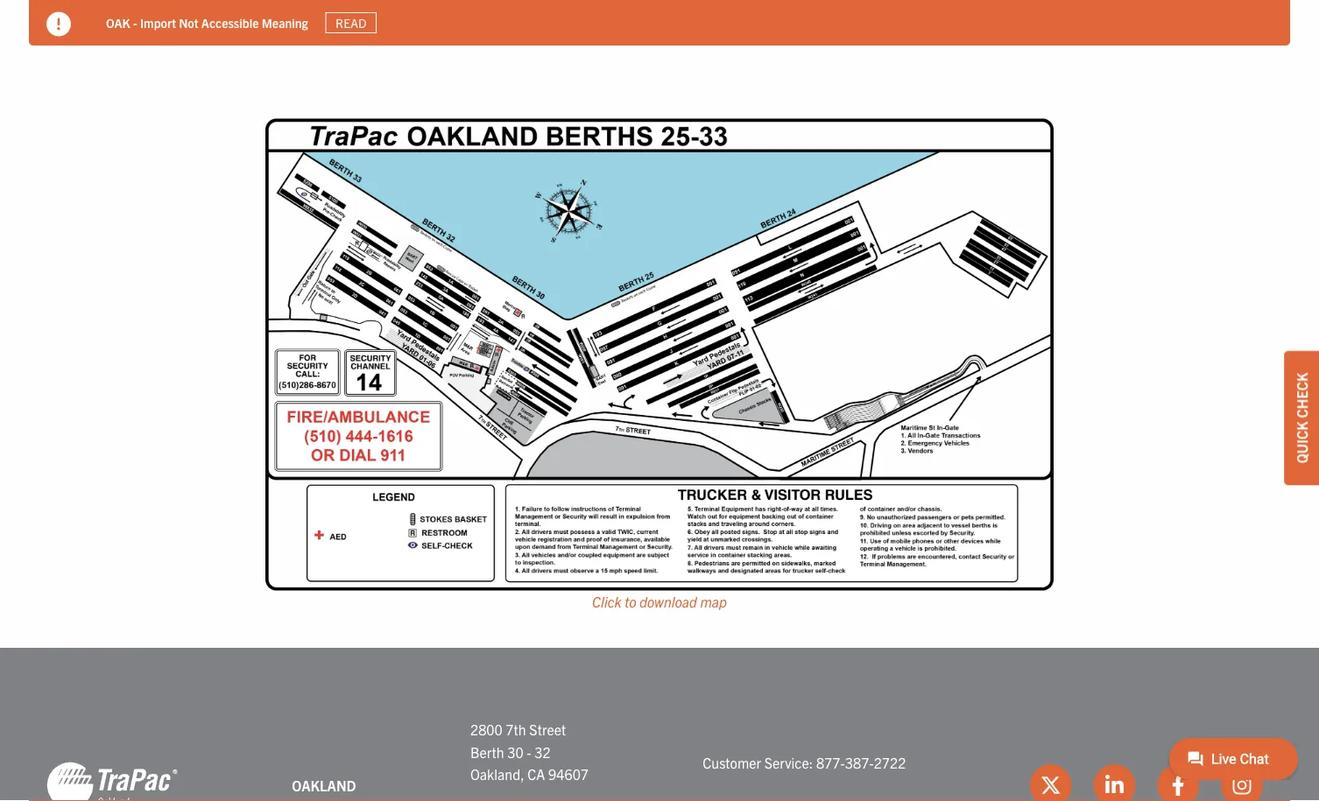 Task type: describe. For each thing, give the bounding box(es) containing it.
2800
[[470, 721, 503, 738]]

oakland,
[[470, 766, 525, 783]]

quick check link
[[1284, 351, 1319, 486]]

berth
[[470, 743, 504, 761]]

32
[[535, 743, 551, 761]]

click
[[592, 593, 622, 611]]

not
[[179, 15, 199, 30]]

quick check
[[1293, 373, 1311, 464]]

0 vertical spatial -
[[133, 15, 137, 30]]

solid image
[[46, 12, 71, 36]]

footer containing 2800 7th street
[[0, 648, 1319, 802]]

- inside '2800 7th street berth 30 - 32 oakland, ca 94607'
[[527, 743, 532, 761]]

accessible
[[201, 15, 259, 30]]

2800 7th street berth 30 - 32 oakland, ca 94607
[[470, 721, 589, 783]]

customer
[[703, 754, 761, 772]]



Task type: vqa. For each thing, say whether or not it's contained in the screenshot.
1st 10/03/2023 07:00
no



Task type: locate. For each thing, give the bounding box(es) containing it.
customer service: 877-387-2722
[[703, 754, 906, 772]]

to
[[625, 593, 637, 611]]

check
[[1293, 373, 1311, 418]]

oak - import not accessible meaning
[[106, 15, 308, 30]]

- right 30
[[527, 743, 532, 761]]

read link
[[326, 12, 377, 33]]

- right oak
[[133, 15, 137, 30]]

0 horizontal spatial -
[[133, 15, 137, 30]]

ca
[[528, 766, 545, 783]]

1 vertical spatial -
[[527, 743, 532, 761]]

877-
[[816, 754, 845, 772]]

387-
[[845, 754, 874, 772]]

map
[[700, 593, 727, 611]]

import
[[140, 15, 176, 30]]

service:
[[765, 754, 813, 772]]

94607
[[549, 766, 589, 783]]

click to download map
[[592, 593, 727, 611]]

oakland image
[[46, 761, 178, 802]]

7th
[[506, 721, 526, 738]]

oakland
[[292, 777, 356, 794]]

oak
[[106, 15, 130, 30]]

read
[[336, 15, 367, 31]]

-
[[133, 15, 137, 30], [527, 743, 532, 761]]

street
[[529, 721, 566, 738]]

quick
[[1293, 422, 1311, 464]]

2722
[[874, 754, 906, 772]]

download
[[640, 593, 697, 611]]

1 horizontal spatial -
[[527, 743, 532, 761]]

click to download map link
[[592, 593, 727, 611]]

30
[[508, 743, 524, 761]]

meaning
[[262, 15, 308, 30]]

footer
[[0, 648, 1319, 802]]



